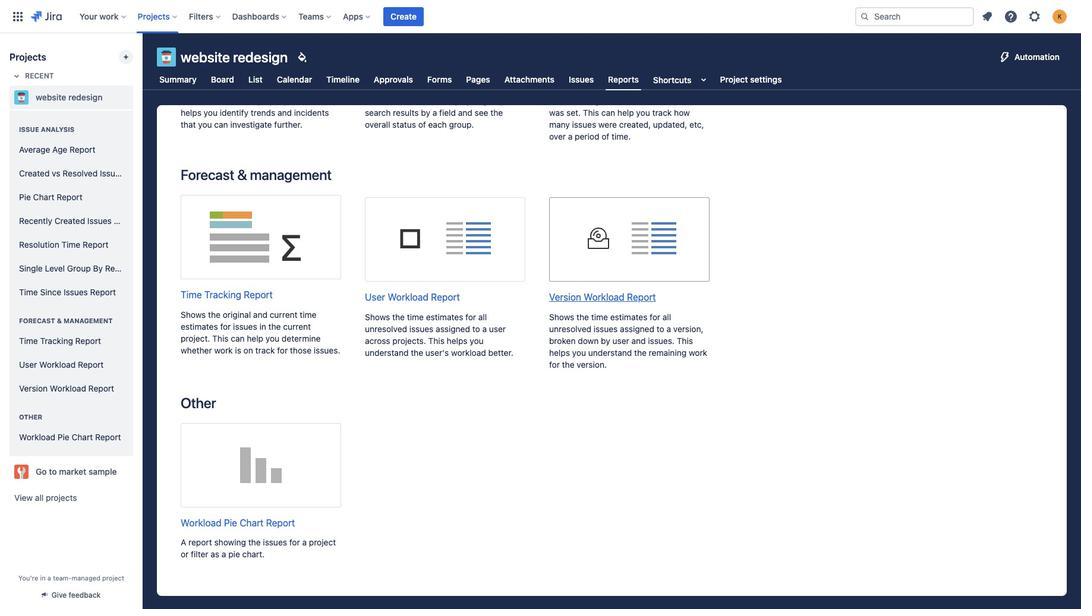 Task type: locate. For each thing, give the bounding box(es) containing it.
1 vertical spatial chart
[[72, 432, 93, 442]]

1 horizontal spatial can
[[231, 333, 245, 344]]

shortcuts button
[[651, 69, 711, 90]]

user workload report down forecast & management heading in the bottom left of the page
[[19, 360, 104, 370]]

track up updated,
[[653, 107, 672, 118]]

0 horizontal spatial issues.
[[314, 345, 340, 355]]

0 horizontal spatial management
[[64, 317, 113, 325]]

projects button
[[134, 7, 182, 26]]

0 horizontal spatial tracking
[[40, 336, 73, 346]]

1 horizontal spatial redesign
[[233, 49, 288, 65]]

1 horizontal spatial website redesign
[[181, 49, 288, 65]]

issues down original
[[233, 321, 257, 332]]

to up workload at the left bottom of page
[[473, 324, 480, 334]]

date down project/filter,
[[635, 96, 653, 106]]

0 vertical spatial website redesign
[[181, 49, 288, 65]]

1 unresolved from the left
[[365, 324, 407, 334]]

all
[[479, 312, 487, 322], [663, 312, 672, 322], [35, 493, 44, 503]]

2 horizontal spatial chart
[[240, 518, 264, 528]]

time up "project/filter."
[[259, 84, 276, 94]]

help
[[618, 107, 634, 118], [247, 333, 264, 344]]

1 vertical spatial projects
[[10, 52, 46, 62]]

1 add to starred image from the top
[[130, 90, 144, 105]]

issues inside a report showing the issues for a project or filter as a pie chart.
[[263, 538, 287, 548]]

version up other heading in the left bottom of the page
[[19, 383, 48, 393]]

0 vertical spatial tracking
[[205, 289, 241, 300]]

shows inside shows issues grouped by a particular field for a filter. this helps you group search results by a field and see the overall status of each group.
[[365, 84, 390, 94]]

1 horizontal spatial workload pie chart report
[[181, 518, 295, 528]]

issues right resolved
[[100, 168, 124, 178]]

work inside shows the original and current time estimates for issues in the current project. this can help you determine whether work is on track for those issues.
[[214, 345, 233, 355]]

understand up version.
[[589, 348, 632, 358]]

1 horizontal spatial estimates
[[426, 312, 464, 322]]

jira image
[[31, 9, 62, 23], [31, 9, 62, 23]]

issues inside time since issues report link
[[64, 287, 88, 297]]

filter
[[191, 550, 209, 560]]

1 horizontal spatial unresolved
[[550, 324, 592, 334]]

1 horizontal spatial version workload report
[[550, 292, 656, 303]]

pie
[[19, 192, 31, 202], [58, 432, 69, 442], [224, 518, 237, 528]]

help inside shows the original and current time estimates for issues in the current project. this can help you determine whether work is on track for those issues.
[[247, 333, 264, 344]]

work inside the shows the time estimates for all unresolved issues assigned to a version, broken down by user and issues. this helps you understand the remaining work for the version.
[[689, 348, 708, 358]]

helps inside the shows the time estimates for all unresolved issues assigned to a user across projects. this helps you understand the user's workload better.
[[447, 336, 468, 346]]

to inside shows the length of time taken to resolve a set of issues for a project/filter. this helps you identify trends and incidents that you can investigate further.
[[302, 84, 309, 94]]

1 vertical spatial that
[[181, 119, 196, 129]]

1 horizontal spatial issues.
[[649, 336, 675, 346]]

work right your
[[100, 11, 119, 21]]

1 horizontal spatial understand
[[589, 348, 632, 358]]

projects up recent
[[10, 52, 46, 62]]

whether
[[181, 345, 212, 355]]

this right set.
[[583, 107, 600, 118]]

can down identify
[[214, 119, 228, 129]]

issues up identify
[[212, 96, 236, 106]]

0 vertical spatial forecast & management
[[181, 166, 332, 183]]

that down set
[[181, 119, 196, 129]]

you up see
[[467, 96, 481, 106]]

unresolved inside the shows the time estimates for all unresolved issues assigned to a user across projects. this helps you understand the user's workload better.
[[365, 324, 407, 334]]

version
[[550, 292, 582, 303], [19, 383, 48, 393]]

your profile and settings image
[[1053, 9, 1068, 23]]

0 horizontal spatial user workload report link
[[14, 353, 128, 377]]

2 horizontal spatial estimates
[[611, 312, 648, 322]]

understand down the across
[[365, 348, 409, 358]]

2 horizontal spatial work
[[689, 348, 708, 358]]

management down the further.
[[250, 166, 332, 183]]

1 horizontal spatial &
[[237, 166, 247, 183]]

version workload report up down
[[550, 292, 656, 303]]

0 horizontal spatial unresolved
[[365, 324, 407, 334]]

workload pie chart report group
[[14, 401, 128, 453]]

website up the board
[[181, 49, 230, 65]]

created down pie chart report link
[[55, 216, 85, 226]]

original
[[223, 310, 251, 320]]

can up is at bottom left
[[231, 333, 245, 344]]

you up created,
[[637, 107, 651, 118]]

project/filter,
[[626, 84, 675, 94]]

work
[[100, 11, 119, 21], [214, 345, 233, 355], [689, 348, 708, 358]]

2 horizontal spatial all
[[663, 312, 672, 322]]

group
[[483, 96, 506, 106]]

for inside the shows the time estimates for all unresolved issues assigned to a user across projects. this helps you understand the user's workload better.
[[466, 312, 476, 322]]

unresolved
[[365, 324, 407, 334], [550, 324, 592, 334]]

unresolved up the across
[[365, 324, 407, 334]]

chart inside workload pie chart report group
[[72, 432, 93, 442]]

helps inside shows issues grouped by a particular field for a filter. this helps you group search results by a field and see the overall status of each group.
[[444, 96, 465, 106]]

0 horizontal spatial version workload report
[[19, 383, 114, 393]]

0 vertical spatial version
[[550, 292, 582, 303]]

time inside shows the length of time taken to resolve a set of issues for a project/filter. this helps you identify trends and incidents that you can investigate further.
[[259, 84, 276, 94]]

you down set
[[198, 119, 212, 129]]

issues.
[[649, 336, 675, 346], [314, 345, 340, 355]]

0 vertical spatial project
[[309, 538, 336, 548]]

0 vertical spatial created
[[19, 168, 50, 178]]

1 horizontal spatial forecast & management
[[181, 166, 332, 183]]

workload up report
[[181, 518, 222, 528]]

2 horizontal spatial by
[[601, 336, 611, 346]]

team-
[[53, 575, 72, 582]]

that down project/filter,
[[655, 96, 670, 106]]

create button
[[384, 7, 424, 26]]

you up workload at the left bottom of page
[[470, 336, 484, 346]]

and inside shows issues grouped by a particular field for a filter. this helps you group search results by a field and see the overall status of each group.
[[458, 107, 473, 118]]

help inside for a date field and project/filter, maps the issues against the date that the field was set. this can help you track how many issues were created, updated, etc, over a period of time.
[[618, 107, 634, 118]]

1 vertical spatial forecast & management
[[19, 317, 113, 325]]

0 vertical spatial add to starred image
[[130, 90, 144, 105]]

pages link
[[464, 69, 493, 90]]

pie inside group
[[58, 432, 69, 442]]

assigned for version workload report
[[620, 324, 655, 334]]

this up incidents
[[309, 96, 325, 106]]

1 vertical spatial website
[[36, 92, 66, 102]]

1 group from the top
[[14, 109, 152, 457]]

projects inside popup button
[[138, 11, 170, 21]]

shows up set
[[181, 84, 206, 94]]

all inside 'link'
[[35, 493, 44, 503]]

management
[[250, 166, 332, 183], [64, 317, 113, 325]]

track inside for a date field and project/filter, maps the issues against the date that the field was set. this can help you track how many issues were created, updated, etc, over a period of time.
[[653, 107, 672, 118]]

1 horizontal spatial assigned
[[620, 324, 655, 334]]

shows up the across
[[365, 312, 390, 322]]

in inside shows the original and current time estimates for issues in the current project. this can help you determine whether work is on track for those issues.
[[260, 321, 266, 332]]

track
[[653, 107, 672, 118], [256, 345, 275, 355]]

issues inside issues link
[[569, 74, 594, 84]]

1 horizontal spatial version workload report link
[[550, 197, 710, 304]]

workload pie chart report inside workload pie chart report group
[[19, 432, 121, 442]]

analysis
[[41, 125, 74, 133]]

0 horizontal spatial that
[[181, 119, 196, 129]]

time
[[259, 84, 276, 94], [300, 310, 317, 320], [407, 312, 424, 322], [592, 312, 608, 322]]

project settings link
[[718, 69, 785, 90]]

0 horizontal spatial project
[[102, 575, 124, 582]]

determine
[[282, 333, 321, 344]]

0 horizontal spatial in
[[40, 575, 46, 582]]

0 horizontal spatial forecast & management
[[19, 317, 113, 325]]

1 vertical spatial help
[[247, 333, 264, 344]]

your work
[[80, 11, 119, 21]]

& down time since issues report
[[57, 317, 62, 325]]

1 horizontal spatial help
[[618, 107, 634, 118]]

the
[[208, 84, 221, 94], [550, 96, 562, 106], [621, 96, 633, 106], [672, 96, 685, 106], [491, 107, 503, 118], [208, 310, 221, 320], [393, 312, 405, 322], [577, 312, 589, 322], [269, 321, 281, 332], [411, 348, 424, 358], [635, 348, 647, 358], [562, 360, 575, 370], [248, 538, 261, 548]]

time down the 'recently created issues report' link
[[62, 239, 80, 250]]

summary link
[[157, 69, 199, 90]]

0 vertical spatial that
[[655, 96, 670, 106]]

assigned up workload at the left bottom of page
[[436, 324, 470, 334]]

1 horizontal spatial time tracking report
[[181, 289, 273, 300]]

tab list
[[150, 69, 792, 90]]

report
[[70, 144, 95, 154], [126, 168, 152, 178], [57, 192, 82, 202], [114, 216, 140, 226], [83, 239, 109, 250], [105, 263, 131, 273], [90, 287, 116, 297], [244, 289, 273, 300], [431, 292, 460, 303], [627, 292, 656, 303], [75, 336, 101, 346], [78, 360, 104, 370], [88, 383, 114, 393], [95, 432, 121, 442], [266, 518, 295, 528]]

list link
[[246, 69, 265, 90]]

website redesign link
[[10, 86, 128, 109]]

shows for version
[[550, 312, 575, 322]]

& down investigate
[[237, 166, 247, 183]]

issues
[[569, 74, 594, 84], [100, 168, 124, 178], [87, 216, 112, 226], [64, 287, 88, 297]]

issues up projects.
[[410, 324, 434, 334]]

0 horizontal spatial website redesign
[[36, 92, 103, 102]]

other up go
[[19, 413, 42, 421]]

2 unresolved from the left
[[550, 324, 592, 334]]

banner containing your work
[[0, 0, 1082, 33]]

this down version,
[[677, 336, 694, 346]]

timeline link
[[324, 69, 362, 90]]

1 vertical spatial user
[[613, 336, 630, 346]]

filters
[[189, 11, 213, 21]]

the inside shows issues grouped by a particular field for a filter. this helps you group search results by a field and see the overall status of each group.
[[491, 107, 503, 118]]

other down whether
[[181, 395, 216, 411]]

forecast & management down time since issues report link
[[19, 317, 113, 325]]

automation
[[1015, 52, 1060, 62]]

across
[[365, 336, 391, 346]]

workload up projects.
[[388, 292, 429, 303]]

report
[[189, 538, 212, 548]]

project
[[309, 538, 336, 548], [102, 575, 124, 582]]

on
[[244, 345, 253, 355]]

and right original
[[253, 310, 268, 320]]

1 vertical spatial add to starred image
[[130, 465, 144, 479]]

this right project.
[[212, 333, 229, 344]]

1 horizontal spatial chart
[[72, 432, 93, 442]]

shows inside the shows the time estimates for all unresolved issues assigned to a user across projects. this helps you understand the user's workload better.
[[365, 312, 390, 322]]

all up remaining at the right of page
[[663, 312, 672, 322]]

0 horizontal spatial workload pie chart report
[[19, 432, 121, 442]]

issues inside shows the original and current time estimates for issues in the current project. this can help you determine whether work is on track for those issues.
[[233, 321, 257, 332]]

0 vertical spatial workload pie chart report
[[19, 432, 121, 442]]

2 horizontal spatial can
[[602, 107, 616, 118]]

0 vertical spatial time tracking report link
[[181, 195, 341, 302]]

0 horizontal spatial user
[[19, 360, 37, 370]]

1 vertical spatial created
[[55, 216, 85, 226]]

market
[[59, 467, 86, 477]]

main content
[[143, 33, 1082, 610]]

1 horizontal spatial work
[[214, 345, 233, 355]]

taken
[[278, 84, 299, 94]]

banner
[[0, 0, 1082, 33]]

and up against
[[609, 84, 624, 94]]

issues up period
[[573, 119, 597, 129]]

1 vertical spatial user
[[19, 360, 37, 370]]

0 horizontal spatial &
[[57, 317, 62, 325]]

in
[[260, 321, 266, 332], [40, 575, 46, 582]]

field
[[590, 84, 607, 94], [365, 96, 382, 106], [687, 96, 703, 106], [440, 107, 456, 118]]

3 group from the top
[[14, 305, 128, 404]]

all inside the shows the time estimates for all unresolved issues assigned to a version, broken down by user and issues. this helps you understand the remaining work for the version.
[[663, 312, 672, 322]]

chart down other heading in the left bottom of the page
[[72, 432, 93, 442]]

0 vertical spatial can
[[602, 107, 616, 118]]

pie chart report link
[[14, 186, 128, 209]]

shortcuts
[[654, 75, 692, 85]]

and up group.
[[458, 107, 473, 118]]

issues inside the shows the time estimates for all unresolved issues assigned to a user across projects. this helps you understand the user's workload better.
[[410, 324, 434, 334]]

your work button
[[76, 7, 131, 26]]

you
[[467, 96, 481, 106], [204, 107, 218, 118], [637, 107, 651, 118], [198, 119, 212, 129], [266, 333, 280, 344], [470, 336, 484, 346], [573, 348, 586, 358]]

tab list containing reports
[[150, 69, 792, 90]]

workload pie chart report
[[19, 432, 121, 442], [181, 518, 295, 528]]

0 vertical spatial user workload report
[[365, 292, 460, 303]]

tracking down forecast & management heading in the bottom left of the page
[[40, 336, 73, 346]]

forecast & management heading
[[14, 316, 128, 326]]

single level group by report
[[19, 263, 131, 273]]

created vs resolved issues report link
[[14, 162, 152, 186]]

filters button
[[185, 7, 225, 26]]

for inside shows issues grouped by a particular field for a filter. this helps you group search results by a field and see the overall status of each group.
[[384, 96, 395, 106]]

time tracking report up original
[[181, 289, 273, 300]]

assigned for user workload report
[[436, 324, 470, 334]]

tracking up original
[[205, 289, 241, 300]]

time tracking report down forecast & management heading in the bottom left of the page
[[19, 336, 101, 346]]

add to starred image right the sample
[[130, 465, 144, 479]]

issues right for
[[569, 74, 594, 84]]

0 vertical spatial projects
[[138, 11, 170, 21]]

1 horizontal spatial user
[[365, 292, 386, 303]]

all inside the shows the time estimates for all unresolved issues assigned to a user across projects. this helps you understand the user's workload better.
[[479, 312, 487, 322]]

tracking inside group
[[40, 336, 73, 346]]

forecast
[[181, 166, 234, 183], [19, 317, 55, 325]]

grouped
[[419, 84, 451, 94]]

0 vertical spatial chart
[[33, 192, 54, 202]]

view
[[14, 493, 33, 503]]

website redesign
[[181, 49, 288, 65], [36, 92, 103, 102]]

date
[[571, 84, 588, 94], [635, 96, 653, 106]]

group.
[[449, 119, 474, 129]]

workload up go
[[19, 432, 55, 442]]

0 vertical spatial track
[[653, 107, 672, 118]]

1 horizontal spatial all
[[479, 312, 487, 322]]

pie chart report
[[19, 192, 82, 202]]

issues inside created vs resolved issues report link
[[100, 168, 124, 178]]

the inside a report showing the issues for a project or filter as a pie chart.
[[248, 538, 261, 548]]

helps inside shows the length of time taken to resolve a set of issues for a project/filter. this helps you identify trends and incidents that you can investigate further.
[[181, 107, 202, 118]]

1 horizontal spatial project
[[309, 538, 336, 548]]

by right down
[[601, 336, 611, 346]]

understand
[[365, 348, 409, 358], [589, 348, 632, 358]]

for inside shows the length of time taken to resolve a set of issues for a project/filter. this helps you identify trends and incidents that you can investigate further.
[[238, 96, 249, 106]]

1 understand from the left
[[365, 348, 409, 358]]

by
[[93, 263, 103, 273]]

workload
[[388, 292, 429, 303], [584, 292, 625, 303], [39, 360, 76, 370], [50, 383, 86, 393], [19, 432, 55, 442], [181, 518, 222, 528]]

2 vertical spatial by
[[601, 336, 611, 346]]

by right forms
[[454, 84, 463, 94]]

0 horizontal spatial by
[[421, 107, 431, 118]]

issues inside shows issues grouped by a particular field for a filter. this helps you group search results by a field and see the overall status of each group.
[[393, 84, 417, 94]]

user right down
[[613, 336, 630, 346]]

user inside the shows the time estimates for all unresolved issues assigned to a user across projects. this helps you understand the user's workload better.
[[489, 324, 506, 334]]

issues inside the 'recently created issues report' link
[[87, 216, 112, 226]]

issues. inside the shows the time estimates for all unresolved issues assigned to a version, broken down by user and issues. this helps you understand the remaining work for the version.
[[649, 336, 675, 346]]

you down down
[[573, 348, 586, 358]]

0 horizontal spatial understand
[[365, 348, 409, 358]]

2 assigned from the left
[[620, 324, 655, 334]]

1 horizontal spatial by
[[454, 84, 463, 94]]

0 horizontal spatial version
[[19, 383, 48, 393]]

issues up chart.
[[263, 538, 287, 548]]

issues up the filter.
[[393, 84, 417, 94]]

add to starred image for go to market sample
[[130, 465, 144, 479]]

projects
[[138, 11, 170, 21], [10, 52, 46, 62]]

current
[[270, 310, 298, 320], [283, 321, 311, 332]]

issues down "single level group by report" link
[[64, 287, 88, 297]]

set
[[188, 96, 199, 106]]

you left determine
[[266, 333, 280, 344]]

can up were
[[602, 107, 616, 118]]

shows inside shows the original and current time estimates for issues in the current project. this can help you determine whether work is on track for those issues.
[[181, 310, 206, 320]]

how
[[675, 107, 690, 118]]

2 understand from the left
[[589, 348, 632, 358]]

all up workload at the left bottom of page
[[479, 312, 487, 322]]

work down version,
[[689, 348, 708, 358]]

0 vertical spatial version workload report
[[550, 292, 656, 303]]

user
[[489, 324, 506, 334], [613, 336, 630, 346]]

time up down
[[592, 312, 608, 322]]

this inside shows the original and current time estimates for issues in the current project. this can help you determine whether work is on track for those issues.
[[212, 333, 229, 344]]

assigned inside the shows the time estimates for all unresolved issues assigned to a user across projects. this helps you understand the user's workload better.
[[436, 324, 470, 334]]

give feedback button
[[35, 586, 108, 605]]

estimates inside the shows the time estimates for all unresolved issues assigned to a user across projects. this helps you understand the user's workload better.
[[426, 312, 464, 322]]

of left each
[[419, 119, 426, 129]]

workload up down
[[584, 292, 625, 303]]

2 horizontal spatial pie
[[224, 518, 237, 528]]

0 vertical spatial help
[[618, 107, 634, 118]]

can inside for a date field and project/filter, maps the issues against the date that the field was set. this can help you track how many issues were created, updated, etc, over a period of time.
[[602, 107, 616, 118]]

version workload report inside group
[[19, 383, 114, 393]]

all right view
[[35, 493, 44, 503]]

1 horizontal spatial forecast
[[181, 166, 234, 183]]

shows the original and current time estimates for issues in the current project. this can help you determine whether work is on track for those issues.
[[181, 310, 340, 355]]

help up on
[[247, 333, 264, 344]]

0 vertical spatial version workload report link
[[550, 197, 710, 304]]

user up better.
[[489, 324, 506, 334]]

list
[[249, 74, 263, 84]]

a inside the shows the time estimates for all unresolved issues assigned to a user across projects. this helps you understand the user's workload better.
[[483, 324, 487, 334]]

workload pie chart report up showing
[[181, 518, 295, 528]]

time tracking report inside group
[[19, 336, 101, 346]]

pie down other heading in the left bottom of the page
[[58, 432, 69, 442]]

2 vertical spatial pie
[[224, 518, 237, 528]]

unresolved inside the shows the time estimates for all unresolved issues assigned to a version, broken down by user and issues. this helps you understand the remaining work for the version.
[[550, 324, 592, 334]]

and down "project/filter."
[[278, 107, 292, 118]]

1 vertical spatial current
[[283, 321, 311, 332]]

forecast inside heading
[[19, 317, 55, 325]]

assigned inside the shows the time estimates for all unresolved issues assigned to a version, broken down by user and issues. this helps you understand the remaining work for the version.
[[620, 324, 655, 334]]

estimates inside the shows the time estimates for all unresolved issues assigned to a version, broken down by user and issues. this helps you understand the remaining work for the version.
[[611, 312, 648, 322]]

website down recent
[[36, 92, 66, 102]]

forecast & management down investigate
[[181, 166, 332, 183]]

0 vertical spatial in
[[260, 321, 266, 332]]

group
[[14, 109, 152, 457], [14, 113, 152, 308], [14, 305, 128, 404]]

0 horizontal spatial time tracking report link
[[14, 330, 128, 353]]

against
[[591, 96, 619, 106]]

user inside group
[[19, 360, 37, 370]]

shows inside the shows the time estimates for all unresolved issues assigned to a version, broken down by user and issues. this helps you understand the remaining work for the version.
[[550, 312, 575, 322]]

and right down
[[632, 336, 646, 346]]

add to starred image
[[130, 90, 144, 105], [130, 465, 144, 479]]

other inside heading
[[19, 413, 42, 421]]

1 vertical spatial in
[[40, 575, 46, 582]]

2 add to starred image from the top
[[130, 465, 144, 479]]

website redesign up the board
[[181, 49, 288, 65]]

of down were
[[602, 131, 610, 141]]

0 horizontal spatial assigned
[[436, 324, 470, 334]]

website redesign up issue analysis heading
[[36, 92, 103, 102]]

1 assigned from the left
[[436, 324, 470, 334]]

shows
[[181, 84, 206, 94], [365, 84, 390, 94], [181, 310, 206, 320], [365, 312, 390, 322], [550, 312, 575, 322]]

redesign up issue analysis heading
[[68, 92, 103, 102]]

for
[[550, 84, 562, 94]]

showing
[[214, 538, 246, 548]]

field up against
[[590, 84, 607, 94]]

apps button
[[340, 7, 375, 26]]

0 horizontal spatial time tracking report
[[19, 336, 101, 346]]

version workload report
[[550, 292, 656, 303], [19, 383, 114, 393]]

and inside for a date field and project/filter, maps the issues against the date that the field was set. this can help you track how many issues were created, updated, etc, over a period of time.
[[609, 84, 624, 94]]

2 vertical spatial can
[[231, 333, 245, 344]]

unresolved for user
[[365, 324, 407, 334]]

results
[[393, 107, 419, 118]]

you inside the shows the time estimates for all unresolved issues assigned to a version, broken down by user and issues. this helps you understand the remaining work for the version.
[[573, 348, 586, 358]]

shows for time
[[181, 310, 206, 320]]

this up user's
[[429, 336, 445, 346]]

chart up recently
[[33, 192, 54, 202]]

shows up search on the top
[[365, 84, 390, 94]]

1 horizontal spatial user workload report link
[[365, 197, 526, 304]]

all for version workload report
[[663, 312, 672, 322]]

user workload report inside group
[[19, 360, 104, 370]]

to up remaining at the right of page
[[657, 324, 665, 334]]

average age report
[[19, 144, 95, 154]]

unresolved up broken
[[550, 324, 592, 334]]

0 horizontal spatial chart
[[33, 192, 54, 202]]

a
[[181, 538, 186, 548]]

time up determine
[[300, 310, 317, 320]]

Search field
[[856, 7, 975, 26]]

1 horizontal spatial projects
[[138, 11, 170, 21]]

appswitcher icon image
[[11, 9, 25, 23]]

help up created,
[[618, 107, 634, 118]]

incidents
[[294, 107, 329, 118]]

& inside heading
[[57, 317, 62, 325]]

track inside shows the original and current time estimates for issues in the current project. this can help you determine whether work is on track for those issues.
[[256, 345, 275, 355]]

0 vertical spatial date
[[571, 84, 588, 94]]



Task type: vqa. For each thing, say whether or not it's contained in the screenshot.
the bottom Workload Pie Chart Report
yes



Task type: describe. For each thing, give the bounding box(es) containing it.
attachments link
[[502, 69, 557, 90]]

0 vertical spatial user
[[365, 292, 386, 303]]

you're in a team-managed project
[[18, 575, 124, 582]]

project/filter.
[[258, 96, 307, 106]]

help image
[[1005, 9, 1019, 23]]

of inside for a date field and project/filter, maps the issues against the date that the field was set. this can help you track how many issues were created, updated, etc, over a period of time.
[[602, 131, 610, 141]]

trends
[[251, 107, 276, 118]]

sidebar navigation image
[[130, 48, 156, 71]]

understand inside the shows the time estimates for all unresolved issues assigned to a user across projects. this helps you understand the user's workload better.
[[365, 348, 409, 358]]

view all projects link
[[10, 488, 133, 509]]

of right set
[[202, 96, 209, 106]]

for inside a report showing the issues for a project or filter as a pie chart.
[[290, 538, 300, 548]]

estimates for version workload report
[[611, 312, 648, 322]]

sample
[[89, 467, 117, 477]]

since
[[40, 287, 61, 297]]

2 group from the top
[[14, 113, 152, 308]]

1 horizontal spatial website
[[181, 49, 230, 65]]

resolution time report
[[19, 239, 109, 250]]

calendar
[[277, 74, 312, 84]]

workload pie chart report link inside group
[[14, 426, 128, 450]]

0 horizontal spatial date
[[571, 84, 588, 94]]

many
[[550, 119, 570, 129]]

to inside the shows the time estimates for all unresolved issues assigned to a user across projects. this helps you understand the user's workload better.
[[473, 324, 480, 334]]

for a date field and project/filter, maps the issues against the date that the field was set. this can help you track how many issues were created, updated, etc, over a period of time.
[[550, 84, 705, 141]]

1 vertical spatial workload pie chart report
[[181, 518, 295, 528]]

issues. inside shows the original and current time estimates for issues in the current project. this can help you determine whether work is on track for those issues.
[[314, 345, 340, 355]]

collapse recent projects image
[[10, 69, 24, 83]]

primary element
[[7, 0, 846, 33]]

automation image
[[999, 50, 1013, 64]]

you inside shows the original and current time estimates for issues in the current project. this can help you determine whether work is on track for those issues.
[[266, 333, 280, 344]]

user inside the shows the time estimates for all unresolved issues assigned to a version, broken down by user and issues. this helps you understand the remaining work for the version.
[[613, 336, 630, 346]]

settings
[[751, 74, 782, 84]]

identify
[[220, 107, 249, 118]]

0 vertical spatial redesign
[[233, 49, 288, 65]]

forms
[[428, 74, 452, 84]]

shows inside shows the length of time taken to resolve a set of issues for a project/filter. this helps you identify trends and incidents that you can investigate further.
[[181, 84, 206, 94]]

to inside the shows the time estimates for all unresolved issues assigned to a version, broken down by user and issues. this helps you understand the remaining work for the version.
[[657, 324, 665, 334]]

workload down forecast & management heading in the bottom left of the page
[[39, 360, 76, 370]]

0 horizontal spatial created
[[19, 168, 50, 178]]

issues inside the shows the time estimates for all unresolved issues assigned to a version, broken down by user and issues. this helps you understand the remaining work for the version.
[[594, 324, 618, 334]]

estimates inside shows the original and current time estimates for issues in the current project. this can help you determine whether work is on track for those issues.
[[181, 321, 218, 332]]

issue analysis heading
[[14, 125, 128, 134]]

status
[[393, 119, 416, 129]]

single level group by report link
[[14, 257, 131, 281]]

shows the length of time taken to resolve a set of issues for a project/filter. this helps you identify trends and incidents that you can investigate further.
[[181, 84, 339, 129]]

calendar link
[[275, 69, 315, 90]]

understand inside the shows the time estimates for all unresolved issues assigned to a version, broken down by user and issues. this helps you understand the remaining work for the version.
[[589, 348, 632, 358]]

you inside shows issues grouped by a particular field for a filter. this helps you group search results by a field and see the overall status of each group.
[[467, 96, 481, 106]]

maps
[[677, 84, 698, 94]]

0 vertical spatial time tracking report
[[181, 289, 273, 300]]

work inside dropdown button
[[100, 11, 119, 21]]

go to market sample link
[[10, 460, 128, 484]]

time up project.
[[181, 289, 202, 300]]

length
[[223, 84, 247, 94]]

settings image
[[1028, 9, 1043, 23]]

period
[[575, 131, 600, 141]]

version.
[[577, 360, 607, 370]]

time left the since
[[19, 287, 38, 297]]

this inside the shows the time estimates for all unresolved issues assigned to a user across projects. this helps you understand the user's workload better.
[[429, 336, 445, 346]]

create project image
[[121, 52, 131, 62]]

recently
[[19, 216, 52, 226]]

remaining
[[649, 348, 687, 358]]

of inside shows issues grouped by a particular field for a filter. this helps you group search results by a field and see the overall status of each group.
[[419, 119, 426, 129]]

time inside the shows the time estimates for all unresolved issues assigned to a version, broken down by user and issues. this helps you understand the remaining work for the version.
[[592, 312, 608, 322]]

a inside the shows the time estimates for all unresolved issues assigned to a version, broken down by user and issues. this helps you understand the remaining work for the version.
[[667, 324, 672, 334]]

1 horizontal spatial time tracking report link
[[181, 195, 341, 302]]

group containing time tracking report
[[14, 305, 128, 404]]

created vs resolved issues report
[[19, 168, 152, 178]]

overall
[[365, 119, 390, 129]]

1 horizontal spatial workload pie chart report link
[[181, 423, 341, 530]]

0 vertical spatial forecast
[[181, 166, 234, 183]]

issue analysis
[[19, 125, 74, 133]]

the inside shows the length of time taken to resolve a set of issues for a project/filter. this helps you identify trends and incidents that you can investigate further.
[[208, 84, 221, 94]]

management inside heading
[[64, 317, 113, 325]]

time down forecast & management heading in the bottom left of the page
[[19, 336, 38, 346]]

and inside shows the length of time taken to resolve a set of issues for a project/filter. this helps you identify trends and incidents that you can investigate further.
[[278, 107, 292, 118]]

set project background image
[[295, 50, 309, 64]]

1 vertical spatial by
[[421, 107, 431, 118]]

resolution time report link
[[14, 233, 128, 257]]

workload inside workload pie chart report group
[[19, 432, 55, 442]]

estimates for user workload report
[[426, 312, 464, 322]]

this inside the shows the time estimates for all unresolved issues assigned to a version, broken down by user and issues. this helps you understand the remaining work for the version.
[[677, 336, 694, 346]]

issues up set.
[[564, 96, 588, 106]]

2 vertical spatial chart
[[240, 518, 264, 528]]

1 vertical spatial redesign
[[68, 92, 103, 102]]

field down 'maps' in the top right of the page
[[687, 96, 703, 106]]

investigate
[[230, 119, 272, 129]]

and inside the shows the time estimates for all unresolved issues assigned to a version, broken down by user and issues. this helps you understand the remaining work for the version.
[[632, 336, 646, 346]]

reports
[[609, 74, 639, 84]]

chart.
[[242, 550, 265, 560]]

and inside shows the original and current time estimates for issues in the current project. this can help you determine whether work is on track for those issues.
[[253, 310, 268, 320]]

approvals
[[374, 74, 413, 84]]

resolve
[[312, 84, 339, 94]]

user's
[[426, 348, 449, 358]]

0 horizontal spatial version workload report link
[[14, 377, 128, 401]]

1 horizontal spatial version
[[550, 292, 582, 303]]

managed
[[72, 575, 100, 582]]

board
[[211, 74, 234, 84]]

workload
[[451, 348, 486, 358]]

can inside shows the original and current time estimates for issues in the current project. this can help you determine whether work is on track for those issues.
[[231, 333, 245, 344]]

0 horizontal spatial website
[[36, 92, 66, 102]]

search image
[[861, 12, 870, 21]]

0 horizontal spatial pie
[[19, 192, 31, 202]]

issues inside shows the length of time taken to resolve a set of issues for a project/filter. this helps you identify trends and incidents that you can investigate further.
[[212, 96, 236, 106]]

0 vertical spatial management
[[250, 166, 332, 183]]

version,
[[674, 324, 704, 334]]

by inside the shows the time estimates for all unresolved issues assigned to a version, broken down by user and issues. this helps you understand the remaining work for the version.
[[601, 336, 611, 346]]

time since issues report link
[[14, 281, 128, 305]]

attachments
[[505, 74, 555, 84]]

level
[[45, 263, 65, 273]]

can inside shows the length of time taken to resolve a set of issues for a project/filter. this helps you identify trends and incidents that you can investigate further.
[[214, 119, 228, 129]]

time inside shows the original and current time estimates for issues in the current project. this can help you determine whether work is on track for those issues.
[[300, 310, 317, 320]]

apps
[[343, 11, 363, 21]]

shows for user
[[365, 312, 390, 322]]

approvals link
[[372, 69, 416, 90]]

this inside shows issues grouped by a particular field for a filter. this helps you group search results by a field and see the overall status of each group.
[[425, 96, 442, 106]]

go to market sample
[[36, 467, 117, 477]]

1 horizontal spatial created
[[55, 216, 85, 226]]

set.
[[567, 107, 581, 118]]

forecast & management inside heading
[[19, 317, 113, 325]]

resolution
[[19, 239, 59, 250]]

field up each
[[440, 107, 456, 118]]

timeline
[[327, 74, 360, 84]]

view all projects
[[14, 493, 77, 503]]

over
[[550, 131, 566, 141]]

projects.
[[393, 336, 426, 346]]

version inside group
[[19, 383, 48, 393]]

notifications image
[[981, 9, 995, 23]]

chart inside pie chart report link
[[33, 192, 54, 202]]

those
[[290, 345, 312, 355]]

0 vertical spatial other
[[181, 395, 216, 411]]

1 horizontal spatial tracking
[[205, 289, 241, 300]]

1 horizontal spatial date
[[635, 96, 653, 106]]

0 vertical spatial by
[[454, 84, 463, 94]]

of right length
[[249, 84, 257, 94]]

automation button
[[994, 48, 1068, 67]]

updated,
[[654, 119, 688, 129]]

you inside for a date field and project/filter, maps the issues against the date that the field was set. this can help you track how many issues were created, updated, etc, over a period of time.
[[637, 107, 651, 118]]

1 vertical spatial project
[[102, 575, 124, 582]]

further.
[[274, 119, 303, 129]]

0 vertical spatial &
[[237, 166, 247, 183]]

this inside shows the length of time taken to resolve a set of issues for a project/filter. this helps you identify trends and incidents that you can investigate further.
[[309, 96, 325, 106]]

that inside shows the length of time taken to resolve a set of issues for a project/filter. this helps you identify trends and incidents that you can investigate further.
[[181, 119, 196, 129]]

report inside group
[[95, 432, 121, 442]]

age
[[52, 144, 67, 154]]

teams
[[299, 11, 324, 21]]

shows the time estimates for all unresolved issues assigned to a version, broken down by user and issues. this helps you understand the remaining work for the version.
[[550, 312, 708, 370]]

0 vertical spatial current
[[270, 310, 298, 320]]

broken
[[550, 336, 576, 346]]

workload up other heading in the left bottom of the page
[[50, 383, 86, 393]]

better.
[[489, 348, 514, 358]]

pages
[[467, 74, 491, 84]]

average age report link
[[14, 138, 128, 162]]

is
[[235, 345, 241, 355]]

helps inside the shows the time estimates for all unresolved issues assigned to a version, broken down by user and issues. this helps you understand the remaining work for the version.
[[550, 348, 570, 358]]

you're
[[18, 575, 38, 582]]

feedback
[[69, 591, 101, 600]]

add to starred image for website redesign
[[130, 90, 144, 105]]

you inside the shows the time estimates for all unresolved issues assigned to a user across projects. this helps you understand the user's workload better.
[[470, 336, 484, 346]]

that inside for a date field and project/filter, maps the issues against the date that the field was set. this can help you track how many issues were created, updated, etc, over a period of time.
[[655, 96, 670, 106]]

forms link
[[425, 69, 455, 90]]

your
[[80, 11, 97, 21]]

time inside the shows the time estimates for all unresolved issues assigned to a user across projects. this helps you understand the user's workload better.
[[407, 312, 424, 322]]

board link
[[209, 69, 237, 90]]

field up search on the top
[[365, 96, 382, 106]]

search
[[365, 107, 391, 118]]

this inside for a date field and project/filter, maps the issues against the date that the field was set. this can help you track how many issues were created, updated, etc, over a period of time.
[[583, 107, 600, 118]]

go
[[36, 467, 47, 477]]

were
[[599, 119, 617, 129]]

dashboards button
[[229, 7, 291, 26]]

other heading
[[14, 413, 128, 422]]

resolved
[[63, 168, 98, 178]]

all for user workload report
[[479, 312, 487, 322]]

unresolved for version
[[550, 324, 592, 334]]

filter.
[[404, 96, 423, 106]]

create
[[391, 11, 417, 21]]

give
[[52, 591, 67, 600]]

see
[[475, 107, 489, 118]]

recently created issues report link
[[14, 209, 140, 233]]

1 vertical spatial time tracking report link
[[14, 330, 128, 353]]

project inside a report showing the issues for a project or filter as a pie chart.
[[309, 538, 336, 548]]

to right go
[[49, 467, 57, 477]]

you left identify
[[204, 107, 218, 118]]



